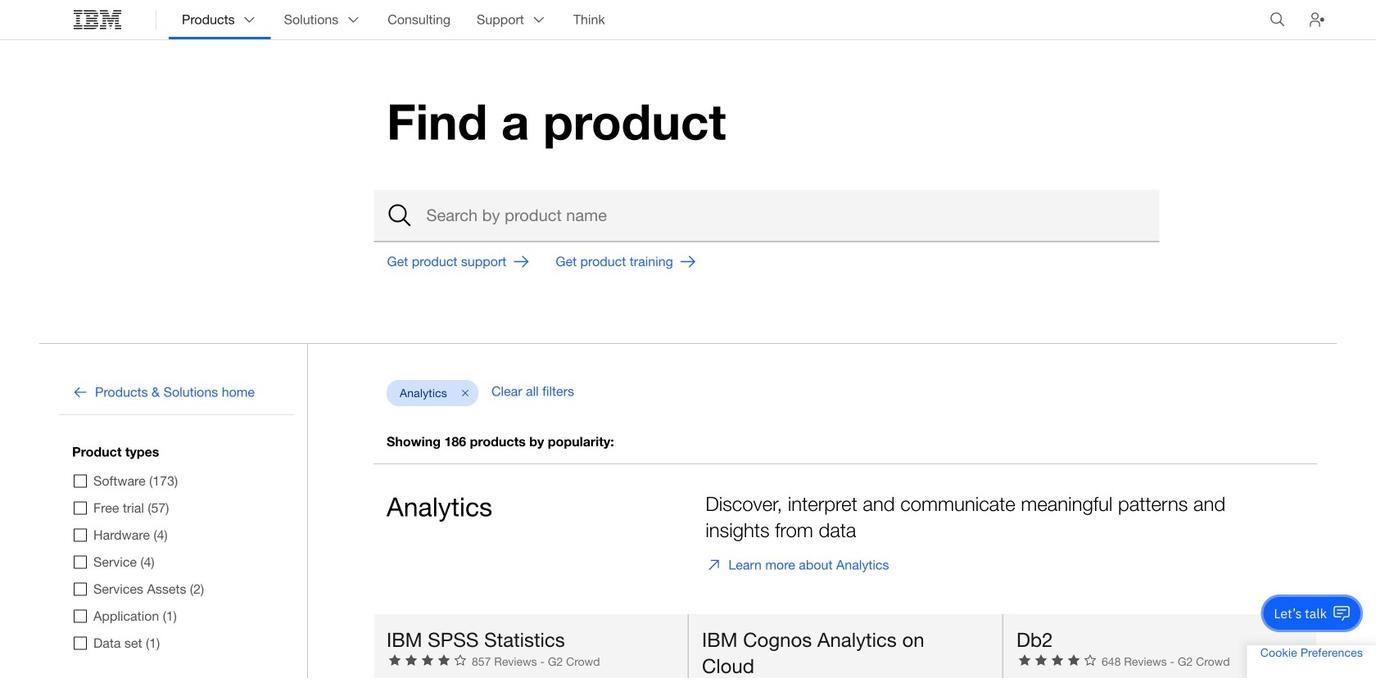 Task type: locate. For each thing, give the bounding box(es) containing it.
3 test region from the left
[[1003, 614, 1318, 678]]

test region
[[374, 614, 688, 678], [688, 614, 1003, 678], [1003, 614, 1318, 678]]

search element
[[374, 190, 1160, 242]]

Search text field
[[374, 190, 1160, 242]]

let's talk element
[[1274, 605, 1327, 623]]



Task type: vqa. For each thing, say whether or not it's contained in the screenshot.
Search element
yes



Task type: describe. For each thing, give the bounding box(es) containing it.
2 test region from the left
[[688, 614, 1003, 678]]

1 test region from the left
[[374, 614, 688, 678]]



